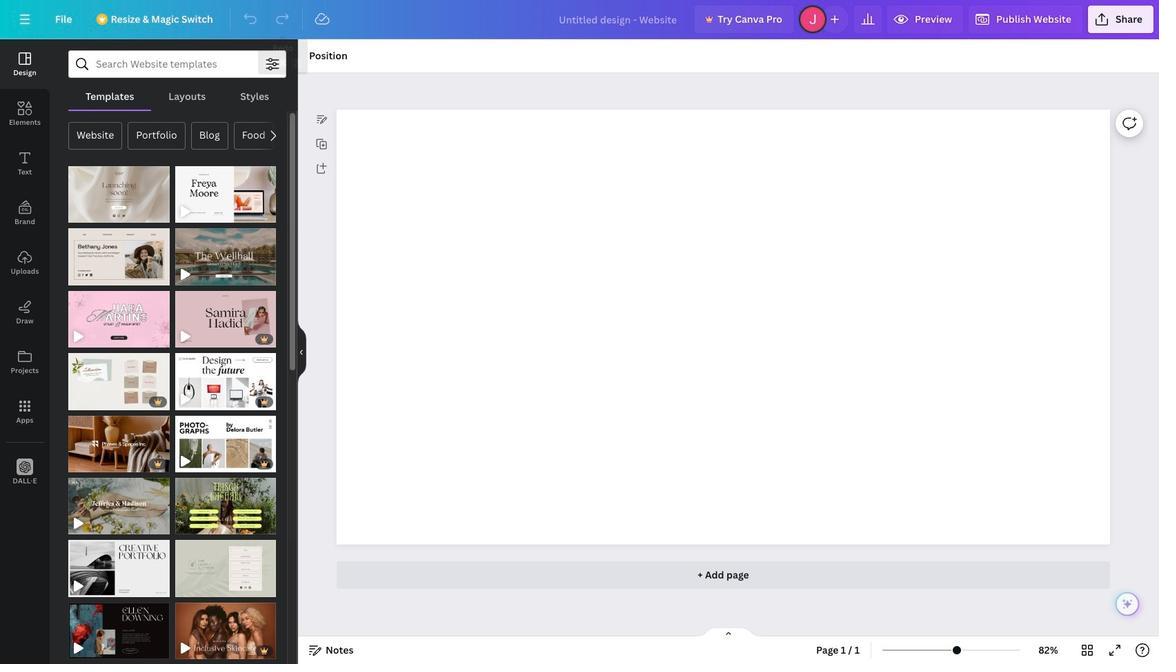 Task type: vqa. For each thing, say whether or not it's contained in the screenshot.
Have at left top
no



Task type: describe. For each thing, give the bounding box(es) containing it.
personal brand portfolio website in light pink white black anti-design style group
[[68, 283, 169, 348]]

green organic warm food and restaurant bio-link website group
[[175, 541, 276, 598]]

cream and brown photographic beauty site launch website group
[[68, 158, 169, 223]]

hide image
[[298, 319, 307, 385]]

photography portfolio website in grey  black  light experimental style group
[[68, 541, 169, 598]]

brand agency portfolio website in white black sleek monochrome style group
[[175, 345, 276, 411]]

photography portfolio website in white  black  light modern minimal style group
[[175, 408, 276, 473]]

green organic warm food and restaurant bio-link website image
[[175, 541, 276, 598]]

side panel tab list
[[0, 39, 50, 498]]

light beige sleek and simple blogger personal website group
[[68, 221, 169, 286]]

traditional art portfolio website in black  blue  ivory  dark experimental style group
[[68, 595, 169, 660]]

main menu bar
[[0, 0, 1160, 39]]

neon yellow photocentric blogger bio link website image
[[175, 478, 276, 535]]

show pages image
[[696, 628, 762, 639]]

hotels business website group
[[175, 221, 276, 286]]

green organic warm fitness bio-link website group
[[68, 345, 169, 411]]

Zoom button
[[1027, 640, 1071, 662]]

general photography photography website in beige and dark brown curated editorial style group
[[68, 478, 169, 535]]

beauty retail website group
[[175, 595, 276, 660]]

cream and brown photographic beauty site launch website image
[[68, 166, 169, 223]]

canva assistant image
[[1121, 598, 1135, 612]]



Task type: locate. For each thing, give the bounding box(es) containing it.
Design title text field
[[548, 6, 690, 33]]

design - branding portfolio website in white  grey  black  light classic minimal style group
[[175, 158, 276, 223]]

light beige sleek and simple blogger personal website image
[[68, 229, 169, 286]]

home page website in beige cream warm & modern style group
[[68, 408, 169, 473]]

green organic warm fitness bio-link website image
[[68, 354, 169, 411]]

Search Website templates search field
[[96, 51, 259, 77]]

modeling portfolio website in pastel pink  pastel blue  black  colored experimental style group
[[175, 283, 276, 348]]



